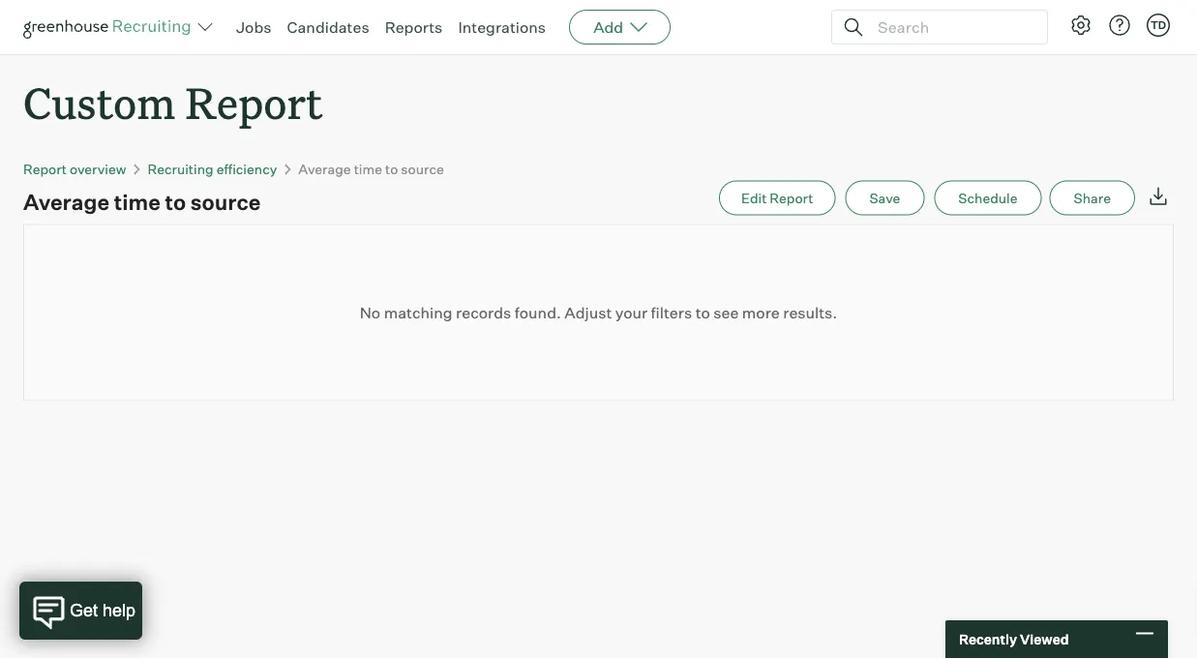 Task type: vqa. For each thing, say whether or not it's contained in the screenshot.
Viewed
yes



Task type: describe. For each thing, give the bounding box(es) containing it.
jobs
[[236, 17, 272, 37]]

td button
[[1147, 14, 1170, 37]]

0 horizontal spatial to
[[165, 188, 186, 215]]

your
[[615, 303, 648, 322]]

1 vertical spatial report
[[23, 160, 67, 177]]

recruiting
[[148, 160, 214, 177]]

reports
[[385, 17, 443, 37]]

candidates link
[[287, 17, 369, 37]]

average time to source link
[[298, 160, 444, 177]]

save
[[870, 189, 900, 206]]

1 vertical spatial average
[[23, 188, 109, 215]]

1 horizontal spatial time
[[354, 160, 382, 177]]

no
[[360, 303, 381, 322]]

viewed
[[1020, 631, 1069, 648]]

add button
[[569, 10, 671, 45]]

greenhouse recruiting image
[[23, 15, 197, 39]]

edit
[[741, 189, 767, 206]]

recruiting efficiency
[[148, 160, 277, 177]]

see
[[714, 303, 739, 322]]

schedule
[[958, 189, 1018, 206]]

jobs link
[[236, 17, 272, 37]]

no matching records found. adjust your filters to see more results. row group
[[23, 224, 1174, 401]]

td button
[[1143, 10, 1174, 41]]

to inside row group
[[696, 303, 710, 322]]

overview
[[70, 160, 126, 177]]

0 vertical spatial average time to source
[[298, 160, 444, 177]]

1 vertical spatial time
[[114, 188, 160, 215]]

recently viewed
[[959, 631, 1069, 648]]

report overview
[[23, 160, 126, 177]]

results.
[[783, 303, 837, 322]]

more
[[742, 303, 780, 322]]



Task type: locate. For each thing, give the bounding box(es) containing it.
no matching records found. adjust your filters to see more results.
[[360, 303, 837, 322]]

1 vertical spatial source
[[190, 188, 261, 215]]

2 vertical spatial to
[[696, 303, 710, 322]]

0 horizontal spatial average
[[23, 188, 109, 215]]

1 vertical spatial to
[[165, 188, 186, 215]]

to
[[385, 160, 398, 177], [165, 188, 186, 215], [696, 303, 710, 322]]

report overview link
[[23, 160, 126, 177]]

1 horizontal spatial average
[[298, 160, 351, 177]]

add
[[593, 17, 623, 37]]

0 horizontal spatial source
[[190, 188, 261, 215]]

0 vertical spatial report
[[185, 74, 323, 131]]

report for edit report
[[770, 189, 813, 206]]

Search text field
[[873, 13, 1030, 41]]

custom
[[23, 74, 175, 131]]

1 horizontal spatial source
[[401, 160, 444, 177]]

average down report overview link
[[23, 188, 109, 215]]

efficiency
[[216, 160, 277, 177]]

matching
[[384, 303, 453, 322]]

average right efficiency on the left top of the page
[[298, 160, 351, 177]]

filters
[[651, 303, 692, 322]]

candidates
[[287, 17, 369, 37]]

share
[[1074, 189, 1111, 206]]

save and schedule this report to revisit it! element
[[845, 181, 934, 216]]

reports link
[[385, 17, 443, 37]]

edit report
[[741, 189, 813, 206]]

average
[[298, 160, 351, 177], [23, 188, 109, 215]]

adjust
[[565, 303, 612, 322]]

1 horizontal spatial report
[[185, 74, 323, 131]]

download image
[[1147, 185, 1170, 208]]

records
[[456, 303, 511, 322]]

schedule button
[[934, 181, 1042, 216]]

share button
[[1050, 181, 1135, 216]]

0 vertical spatial source
[[401, 160, 444, 177]]

0 vertical spatial to
[[385, 160, 398, 177]]

configure image
[[1070, 14, 1093, 37]]

2 vertical spatial report
[[770, 189, 813, 206]]

time
[[354, 160, 382, 177], [114, 188, 160, 215]]

1 horizontal spatial to
[[385, 160, 398, 177]]

1 vertical spatial average time to source
[[23, 188, 261, 215]]

0 vertical spatial time
[[354, 160, 382, 177]]

report
[[185, 74, 323, 131], [23, 160, 67, 177], [770, 189, 813, 206]]

edit report link
[[719, 181, 836, 216]]

save button
[[845, 181, 925, 216]]

report up efficiency on the left top of the page
[[185, 74, 323, 131]]

report left overview
[[23, 160, 67, 177]]

recently
[[959, 631, 1017, 648]]

integrations
[[458, 17, 546, 37]]

report right edit
[[770, 189, 813, 206]]

custom report
[[23, 74, 323, 131]]

2 horizontal spatial to
[[696, 303, 710, 322]]

found.
[[515, 303, 561, 322]]

2 horizontal spatial report
[[770, 189, 813, 206]]

0 vertical spatial average
[[298, 160, 351, 177]]

1 horizontal spatial average time to source
[[298, 160, 444, 177]]

0 horizontal spatial report
[[23, 160, 67, 177]]

td
[[1151, 18, 1166, 31]]

recruiting efficiency link
[[148, 160, 277, 177]]

source
[[401, 160, 444, 177], [190, 188, 261, 215]]

average time to source
[[298, 160, 444, 177], [23, 188, 261, 215]]

0 horizontal spatial time
[[114, 188, 160, 215]]

report for custom report
[[185, 74, 323, 131]]

integrations link
[[458, 17, 546, 37]]

0 horizontal spatial average time to source
[[23, 188, 261, 215]]



